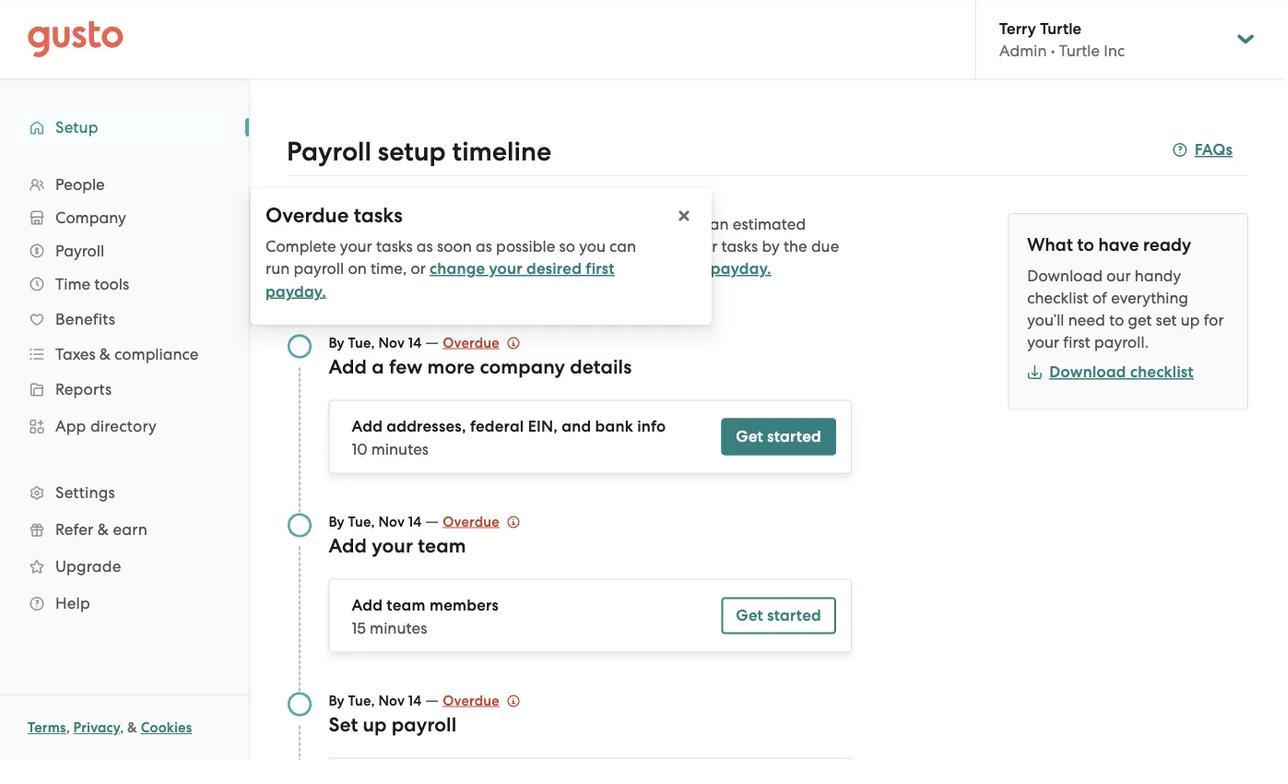 Task type: locate. For each thing, give the bounding box(es) containing it.
terry turtle admin • turtle inc
[[1000, 19, 1126, 60]]

tasks
[[354, 203, 403, 227], [376, 237, 413, 255], [722, 237, 758, 255]]

minutes inside add team members 15 minutes
[[370, 618, 427, 637]]

by tue, nov 14 —
[[329, 333, 443, 351], [329, 511, 443, 530], [329, 690, 443, 709]]

& right taxes
[[99, 345, 111, 363]]

gusto
[[558, 215, 601, 233], [663, 259, 707, 278]]

0 horizontal spatial gusto
[[558, 215, 601, 233]]

benefits
[[55, 310, 115, 328]]

app directory link
[[18, 410, 231, 443]]

your for change your desired first payday.
[[489, 259, 523, 278]]

1 vertical spatial download
[[1050, 362, 1127, 381]]

payday. inside the change your desired first payday.
[[266, 282, 326, 301]]

your inside finish your tasks by the due dates shown or extend them by
[[686, 237, 718, 255]]

or inside complete your tasks as soon as possible so you can run payroll on time, or
[[411, 259, 426, 278]]

2 get from the top
[[736, 606, 764, 625]]

first inside button
[[630, 259, 659, 278]]

your down is at the top right of the page
[[686, 237, 718, 255]]

1 horizontal spatial of
[[1093, 289, 1108, 307]]

checklist
[[1028, 289, 1089, 307], [1131, 362, 1194, 381]]

up left for
[[1181, 311, 1201, 329]]

setup link
[[18, 111, 231, 144]]

first up "possible"
[[527, 215, 554, 233]]

2 vertical spatial by
[[329, 692, 345, 709]]

possible
[[496, 237, 556, 255]]

— up set up payroll
[[425, 690, 439, 709]]

people
[[55, 175, 105, 194]]

download down what
[[1028, 267, 1103, 285]]

terms link
[[28, 719, 66, 736]]

0 vertical spatial nov
[[379, 334, 405, 351]]

1 vertical spatial by tue, nov 14 —
[[329, 511, 443, 530]]

gusto inside button
[[663, 259, 707, 278]]

minutes right 15
[[370, 618, 427, 637]]

1 vertical spatial checklist
[[1131, 362, 1194, 381]]

1 vertical spatial team
[[387, 596, 426, 615]]

tasks for them
[[722, 237, 758, 255]]

0 horizontal spatial ,
[[66, 719, 70, 736]]

extend
[[402, 259, 452, 278]]

estimated
[[733, 215, 806, 233]]

1 horizontal spatial payroll
[[287, 136, 372, 167]]

2 you from the left
[[579, 237, 606, 255]]

by up add your team
[[329, 513, 345, 530]]

0 vertical spatial get started button
[[722, 418, 837, 455]]

first inside the change your desired first payday.
[[586, 259, 615, 278]]

by down "possible"
[[497, 259, 515, 278]]

of inside 'download our handy checklist of everything you'll need to get set up for your first payroll.'
[[1093, 289, 1108, 307]]

tasks down the an
[[722, 237, 758, 255]]

payroll up overdue tasks at top
[[287, 136, 372, 167]]

2 vertical spatial tue,
[[348, 692, 375, 709]]

timeline inside the let's start the countdown to your first gusto payroll! this is an estimated timeline of what's needed to get you fully set up.
[[287, 237, 345, 255]]

, left privacy
[[66, 719, 70, 736]]

you up changing
[[524, 237, 551, 255]]

14 for team
[[408, 513, 422, 530]]

you right so
[[579, 237, 606, 255]]

turtle
[[1041, 19, 1082, 38], [1060, 41, 1101, 60]]

overdue for add your team
[[443, 513, 500, 530]]

3 nov from the top
[[379, 692, 405, 709]]

0 vertical spatial 14
[[408, 334, 422, 351]]

get started
[[736, 427, 822, 446], [736, 606, 822, 625]]

the up what's
[[358, 215, 382, 233]]

add team members 15 minutes
[[352, 596, 499, 637]]

1 vertical spatial set
[[1156, 311, 1178, 329]]

2 or from the left
[[411, 259, 426, 278]]

add inside 'add addresses, federal ein, and bank info 10 minutes'
[[352, 417, 383, 436]]

1 14 from the top
[[408, 334, 422, 351]]

overdue up complete
[[266, 203, 349, 227]]

payday. inside changing your first gusto payday. button
[[711, 259, 772, 278]]

0 vertical spatial by
[[329, 334, 345, 351]]

can
[[610, 237, 637, 255]]

0 horizontal spatial checklist
[[1028, 289, 1089, 307]]

ein,
[[528, 417, 558, 436]]

get inside 'download our handy checklist of everything you'll need to get set up for your first payroll.'
[[1129, 311, 1153, 329]]

1 get from the top
[[736, 427, 764, 446]]

payday. down the an
[[711, 259, 772, 278]]

your for changing your first gusto payday.
[[593, 259, 626, 278]]

0 horizontal spatial the
[[358, 215, 382, 233]]

your inside the change your desired first payday.
[[489, 259, 523, 278]]

2 vertical spatial —
[[425, 690, 439, 709]]

refer & earn
[[55, 520, 148, 539]]

for
[[1204, 311, 1225, 329]]

1 horizontal spatial by
[[762, 237, 780, 255]]

1 vertical spatial —
[[425, 511, 439, 530]]

1 you from the left
[[524, 237, 551, 255]]

run
[[266, 259, 290, 278]]

as up extend
[[417, 237, 433, 255]]

1 horizontal spatial ,
[[120, 719, 124, 736]]

your up on
[[340, 237, 372, 255]]

of up need
[[1093, 289, 1108, 307]]

payroll
[[287, 136, 372, 167], [55, 242, 104, 260]]

payroll
[[294, 259, 344, 278], [392, 713, 457, 736]]

gusto navigation element
[[0, 79, 249, 651]]

changing your first gusto payday.
[[519, 259, 772, 278]]

payroll inside complete your tasks as soon as possible so you can run payroll on time, or
[[294, 259, 344, 278]]

2 by from the top
[[329, 513, 345, 530]]

0 vertical spatial by
[[762, 237, 780, 255]]

2 get started button from the top
[[722, 597, 837, 634]]

get down everything
[[1129, 311, 1153, 329]]

0 vertical spatial team
[[418, 534, 466, 557]]

2 14 from the top
[[408, 513, 422, 530]]

1 vertical spatial &
[[98, 520, 109, 539]]

up
[[1181, 311, 1201, 329], [363, 713, 387, 736]]

1 horizontal spatial you
[[579, 237, 606, 255]]

— for few
[[425, 333, 439, 351]]

1 horizontal spatial or
[[411, 259, 426, 278]]

add for add a few more company details
[[329, 355, 367, 378]]

your
[[491, 215, 523, 233], [340, 237, 372, 255], [686, 237, 718, 255], [489, 259, 523, 278], [593, 259, 626, 278], [1028, 333, 1060, 351], [372, 534, 413, 557]]

1 vertical spatial by
[[329, 513, 345, 530]]

your down "possible"
[[489, 259, 523, 278]]

1 get started from the top
[[736, 427, 822, 446]]

, left 'cookies'
[[120, 719, 124, 736]]

1 vertical spatial by
[[497, 259, 515, 278]]

payroll down complete
[[294, 259, 344, 278]]

payroll setup timeline
[[287, 136, 552, 167]]

by down shown
[[329, 334, 345, 351]]

your down "can"
[[593, 259, 626, 278]]

earn
[[113, 520, 148, 539]]

0 vertical spatial by tue, nov 14 —
[[329, 333, 443, 351]]

list
[[0, 168, 249, 622]]

timeline up dates
[[287, 237, 345, 255]]

0 vertical spatial payday.
[[711, 259, 772, 278]]

1 vertical spatial tue,
[[348, 513, 375, 530]]

set left up.
[[589, 237, 610, 255]]

1 horizontal spatial as
[[476, 237, 492, 255]]

0 vertical spatial payroll
[[294, 259, 344, 278]]

0 horizontal spatial by
[[497, 259, 515, 278]]

gusto up fully
[[558, 215, 601, 233]]

payday. for changing your first gusto payday.
[[711, 259, 772, 278]]

0 horizontal spatial set
[[589, 237, 610, 255]]

1 horizontal spatial up
[[1181, 311, 1201, 329]]

nov
[[379, 334, 405, 351], [379, 513, 405, 530], [379, 692, 405, 709]]

3 14 from the top
[[408, 692, 422, 709]]

taxes & compliance button
[[18, 338, 231, 371]]

by for add your team
[[329, 513, 345, 530]]

first inside the let's start the countdown to your first gusto payroll! this is an estimated timeline of what's needed to get you fully set up.
[[527, 215, 554, 233]]

up right set on the bottom of page
[[363, 713, 387, 736]]

2 — from the top
[[425, 511, 439, 530]]

2 vertical spatial by tue, nov 14 —
[[329, 690, 443, 709]]

payroll inside dropdown button
[[55, 242, 104, 260]]

overdue button
[[443, 332, 520, 354], [443, 511, 520, 533], [443, 689, 520, 712]]

overdue
[[266, 203, 349, 227], [443, 334, 500, 351], [443, 513, 500, 530], [443, 692, 500, 709]]

3 by from the top
[[329, 692, 345, 709]]

by tue, nov 14 — up a at top
[[329, 333, 443, 351]]

0 horizontal spatial as
[[417, 237, 433, 255]]

14 up set up payroll
[[408, 692, 422, 709]]

get up changing
[[496, 237, 520, 255]]

nov up set up payroll
[[379, 692, 405, 709]]

turtle right • at the top right of the page
[[1060, 41, 1101, 60]]

by up set on the bottom of page
[[329, 692, 345, 709]]

& left earn
[[98, 520, 109, 539]]

tasks inside finish your tasks by the due dates shown or extend them by
[[722, 237, 758, 255]]

0 vertical spatial set
[[589, 237, 610, 255]]

1 by from the top
[[329, 334, 345, 351]]

1 vertical spatial 14
[[408, 513, 422, 530]]

first down need
[[1064, 333, 1091, 351]]

& inside dropdown button
[[99, 345, 111, 363]]

nov for up
[[379, 692, 405, 709]]

1 horizontal spatial set
[[1156, 311, 1178, 329]]

fully
[[555, 237, 585, 255]]

1 vertical spatial of
[[1093, 289, 1108, 307]]

1 horizontal spatial payroll
[[392, 713, 457, 736]]

refer & earn link
[[18, 513, 231, 546]]

or right 'time,'
[[411, 259, 426, 278]]

0 vertical spatial get
[[736, 427, 764, 446]]

first inside 'download our handy checklist of everything you'll need to get set up for your first payroll.'
[[1064, 333, 1091, 351]]

to inside 'download our handy checklist of everything you'll need to get set up for your first payroll.'
[[1110, 311, 1125, 329]]

by for add a few more company details
[[329, 334, 345, 351]]

countdown
[[386, 215, 468, 233]]

by tue, nov 14 — up set up payroll
[[329, 690, 443, 709]]

nov up add your team
[[379, 513, 405, 530]]

by tue, nov 14 — up add your team
[[329, 511, 443, 530]]

download for download checklist
[[1050, 362, 1127, 381]]

time,
[[371, 259, 407, 278]]

1 horizontal spatial gusto
[[663, 259, 707, 278]]

and
[[562, 417, 592, 436]]

1 vertical spatial timeline
[[287, 237, 345, 255]]

1 vertical spatial nov
[[379, 513, 405, 530]]

tasks up 'time,'
[[376, 237, 413, 255]]

15
[[352, 618, 366, 637]]

your inside changing your first gusto payday. button
[[593, 259, 626, 278]]

bank
[[595, 417, 634, 436]]

1 vertical spatial payroll
[[392, 713, 457, 736]]

2 vertical spatial overdue button
[[443, 689, 520, 712]]

set
[[589, 237, 610, 255], [1156, 311, 1178, 329]]

0 vertical spatial timeline
[[452, 136, 552, 167]]

2 nov from the top
[[379, 513, 405, 530]]

0 horizontal spatial get
[[496, 237, 520, 255]]

0 horizontal spatial payroll
[[294, 259, 344, 278]]

list containing people
[[0, 168, 249, 622]]

app
[[55, 417, 86, 435]]

0 horizontal spatial payday.
[[266, 282, 326, 301]]

your inside the let's start the countdown to your first gusto payroll! this is an estimated timeline of what's needed to get you fully set up.
[[491, 215, 523, 233]]

1 horizontal spatial payday.
[[711, 259, 772, 278]]

tasks inside complete your tasks as soon as possible so you can run payroll on time, or
[[376, 237, 413, 255]]

team up members
[[418, 534, 466, 557]]

0 horizontal spatial you
[[524, 237, 551, 255]]

nov up a at top
[[379, 334, 405, 351]]

tue, up set on the bottom of page
[[348, 692, 375, 709]]

0 vertical spatial tue,
[[348, 334, 375, 351]]

14 up add your team
[[408, 513, 422, 530]]

overdue button up set up payroll
[[443, 689, 520, 712]]

1 tue, from the top
[[348, 334, 375, 351]]

1 vertical spatial the
[[784, 237, 808, 255]]

app directory
[[55, 417, 157, 435]]

nov for your
[[379, 513, 405, 530]]

upgrade link
[[18, 550, 231, 583]]

& left 'cookies'
[[127, 719, 137, 736]]

0 horizontal spatial or
[[383, 259, 398, 278]]

overdue up add your team
[[443, 513, 500, 530]]

or down what's
[[383, 259, 398, 278]]

set down everything
[[1156, 311, 1178, 329]]

nov for a
[[379, 334, 405, 351]]

14
[[408, 334, 422, 351], [408, 513, 422, 530], [408, 692, 422, 709]]

payday. for change your desired first payday.
[[266, 282, 326, 301]]

0 horizontal spatial up
[[363, 713, 387, 736]]

1 vertical spatial payday.
[[266, 282, 326, 301]]

first down "can"
[[586, 259, 615, 278]]

the inside the let's start the countdown to your first gusto payroll! this is an estimated timeline of what's needed to get you fully set up.
[[358, 215, 382, 233]]

first
[[527, 215, 554, 233], [586, 259, 615, 278], [630, 259, 659, 278], [1064, 333, 1091, 351]]

3 tue, from the top
[[348, 692, 375, 709]]

0 vertical spatial —
[[425, 333, 439, 351]]

overdue button for team
[[443, 511, 520, 533]]

0 vertical spatial payroll
[[287, 136, 372, 167]]

overdue button up members
[[443, 511, 520, 533]]

0 vertical spatial the
[[358, 215, 382, 233]]

add for add your team
[[329, 534, 367, 557]]

set inside 'download our handy checklist of everything you'll need to get set up for your first payroll.'
[[1156, 311, 1178, 329]]

2 by tue, nov 14 — from the top
[[329, 511, 443, 530]]

0 vertical spatial get started
[[736, 427, 822, 446]]

or
[[383, 259, 398, 278], [411, 259, 426, 278]]

1 — from the top
[[425, 333, 439, 351]]

payday. down dates
[[266, 282, 326, 301]]

1 vertical spatial gusto
[[663, 259, 707, 278]]

&
[[99, 345, 111, 363], [98, 520, 109, 539], [127, 719, 137, 736]]

0 horizontal spatial of
[[349, 237, 364, 255]]

team
[[418, 534, 466, 557], [387, 596, 426, 615]]

get
[[496, 237, 520, 255], [1129, 311, 1153, 329]]

by tue, nov 14 — for your
[[329, 511, 443, 530]]

1 vertical spatial minutes
[[370, 618, 427, 637]]

2 overdue button from the top
[[443, 511, 520, 533]]

0 vertical spatial up
[[1181, 311, 1201, 329]]

1 or from the left
[[383, 259, 398, 278]]

3 overdue button from the top
[[443, 689, 520, 712]]

0 vertical spatial of
[[349, 237, 364, 255]]

as
[[417, 237, 433, 255], [476, 237, 492, 255]]

0 vertical spatial minutes
[[372, 440, 429, 458]]

1 by tue, nov 14 — from the top
[[329, 333, 443, 351]]

0 vertical spatial started
[[768, 427, 822, 446]]

tue, up a at top
[[348, 334, 375, 351]]

overdue up the add a few more company details
[[443, 334, 500, 351]]

0 vertical spatial get
[[496, 237, 520, 255]]

your inside complete your tasks as soon as possible so you can run payroll on time, or
[[340, 237, 372, 255]]

settings
[[55, 483, 115, 502]]

your for add your team
[[372, 534, 413, 557]]

gusto down finish
[[663, 259, 707, 278]]

add for add addresses, federal ein, and bank info 10 minutes
[[352, 417, 383, 436]]

0 vertical spatial checklist
[[1028, 289, 1089, 307]]

2 vertical spatial nov
[[379, 692, 405, 709]]

1 horizontal spatial the
[[784, 237, 808, 255]]

0 vertical spatial overdue button
[[443, 332, 520, 354]]

1 vertical spatial get
[[1129, 311, 1153, 329]]

0 vertical spatial download
[[1028, 267, 1103, 285]]

1 nov from the top
[[379, 334, 405, 351]]

2 tue, from the top
[[348, 513, 375, 530]]

addresses,
[[387, 417, 466, 436]]

14 up few
[[408, 334, 422, 351]]

the left due
[[784, 237, 808, 255]]

taxes & compliance
[[55, 345, 199, 363]]

0 vertical spatial gusto
[[558, 215, 601, 233]]

overdue button for few
[[443, 332, 520, 354]]

1 vertical spatial turtle
[[1060, 41, 1101, 60]]

of up on
[[349, 237, 364, 255]]

0 horizontal spatial timeline
[[287, 237, 345, 255]]

— up more
[[425, 333, 439, 351]]

tue, for your
[[348, 513, 375, 530]]

timeline right "setup"
[[452, 136, 552, 167]]

— up add your team
[[425, 511, 439, 530]]

faqs
[[1195, 140, 1233, 159]]

cookies
[[141, 719, 192, 736]]

as up them
[[476, 237, 492, 255]]

0 horizontal spatial payroll
[[55, 242, 104, 260]]

1 vertical spatial get started button
[[722, 597, 837, 634]]

1 vertical spatial up
[[363, 713, 387, 736]]

your up "possible"
[[491, 215, 523, 233]]

changing
[[519, 259, 589, 278]]

,
[[66, 719, 70, 736], [120, 719, 124, 736]]

to up payroll.
[[1110, 311, 1125, 329]]

download down payroll.
[[1050, 362, 1127, 381]]

1 vertical spatial started
[[768, 606, 822, 625]]

by down estimated
[[762, 237, 780, 255]]

1 vertical spatial get
[[736, 606, 764, 625]]

checklist down payroll.
[[1131, 362, 1194, 381]]

overdue up set up payroll
[[443, 692, 500, 709]]

checklist up you'll at the right of the page
[[1028, 289, 1089, 307]]

add inside add team members 15 minutes
[[352, 596, 383, 615]]

1 overdue button from the top
[[443, 332, 520, 354]]

tue, for a
[[348, 334, 375, 351]]

add
[[329, 355, 367, 378], [352, 417, 383, 436], [329, 534, 367, 557], [352, 596, 383, 615]]

add addresses, federal ein, and bank info 10 minutes
[[352, 417, 666, 458]]

0 vertical spatial &
[[99, 345, 111, 363]]

1 vertical spatial payroll
[[55, 242, 104, 260]]

payroll up time
[[55, 242, 104, 260]]

overdue button up the add a few more company details
[[443, 332, 520, 354]]

download inside 'download our handy checklist of everything you'll need to get set up for your first payroll.'
[[1028, 267, 1103, 285]]

set up payroll
[[329, 713, 457, 736]]

up.
[[614, 237, 637, 255]]

1 horizontal spatial get
[[1129, 311, 1153, 329]]

them
[[455, 259, 493, 278]]

3 — from the top
[[425, 690, 439, 709]]

overdue inside dialog main content element
[[266, 203, 349, 227]]

your down you'll at the right of the page
[[1028, 333, 1060, 351]]

1 vertical spatial overdue button
[[443, 511, 520, 533]]

you inside the let's start the countdown to your first gusto payroll! this is an estimated timeline of what's needed to get you fully set up.
[[524, 237, 551, 255]]

1 vertical spatial get started
[[736, 606, 822, 625]]

14 for payroll
[[408, 692, 422, 709]]

minutes down addresses,
[[372, 440, 429, 458]]

setup
[[55, 118, 98, 137]]

your up add team members 15 minutes
[[372, 534, 413, 557]]

3 by tue, nov 14 — from the top
[[329, 690, 443, 709]]

team left members
[[387, 596, 426, 615]]

14 for few
[[408, 334, 422, 351]]

first down finish
[[630, 259, 659, 278]]

1 horizontal spatial timeline
[[452, 136, 552, 167]]

turtle up • at the top right of the page
[[1041, 19, 1082, 38]]

payroll right set on the bottom of page
[[392, 713, 457, 736]]

add for add team members 15 minutes
[[352, 596, 383, 615]]

to
[[472, 215, 487, 233], [1078, 234, 1095, 255], [477, 237, 492, 255], [1110, 311, 1125, 329]]

2 vertical spatial 14
[[408, 692, 422, 709]]

tue, up add your team
[[348, 513, 375, 530]]



Task type: describe. For each thing, give the bounding box(es) containing it.
of inside the let's start the countdown to your first gusto payroll! this is an estimated timeline of what's needed to get you fully set up.
[[349, 237, 364, 255]]

upgrade
[[55, 557, 121, 576]]

inc
[[1104, 41, 1126, 60]]

few
[[389, 355, 423, 378]]

privacy link
[[73, 719, 120, 736]]

overdue for add a few more company details
[[443, 334, 500, 351]]

needed
[[418, 237, 474, 255]]

overdue button for payroll
[[443, 689, 520, 712]]

overdue tasks
[[266, 203, 403, 227]]

desired
[[527, 259, 582, 278]]

directory
[[90, 417, 157, 435]]

you'll
[[1028, 311, 1065, 329]]

what's
[[368, 237, 414, 255]]

time tools
[[55, 275, 129, 293]]

1 as from the left
[[417, 237, 433, 255]]

company
[[480, 355, 565, 378]]

or inside finish your tasks by the due dates shown or extend them by
[[383, 259, 398, 278]]

download our handy checklist of everything you'll need to get set up for your first payroll.
[[1028, 267, 1225, 351]]

overdue for set up payroll
[[443, 692, 500, 709]]

company
[[55, 208, 126, 227]]

your for complete your tasks as soon as possible so you can run payroll on time, or
[[340, 237, 372, 255]]

members
[[430, 596, 499, 615]]

2 vertical spatial &
[[127, 719, 137, 736]]

everything
[[1112, 289, 1189, 307]]

time tools button
[[18, 267, 231, 301]]

is
[[696, 215, 706, 233]]

•
[[1051, 41, 1056, 60]]

what
[[1028, 234, 1074, 255]]

complete
[[266, 237, 336, 255]]

2 , from the left
[[120, 719, 124, 736]]

details
[[570, 355, 632, 378]]

you inside complete your tasks as soon as possible so you can run payroll on time, or
[[579, 237, 606, 255]]

— for team
[[425, 511, 439, 530]]

people button
[[18, 168, 231, 201]]

terry
[[1000, 19, 1037, 38]]

home image
[[28, 21, 124, 58]]

up inside 'download our handy checklist of everything you'll need to get set up for your first payroll.'
[[1181, 311, 1201, 329]]

2 started from the top
[[768, 606, 822, 625]]

get inside the let's start the countdown to your first gusto payroll! this is an estimated timeline of what's needed to get you fully set up.
[[496, 237, 520, 255]]

terms
[[28, 719, 66, 736]]

finish your tasks by the due dates shown or extend them by
[[287, 237, 840, 278]]

by tue, nov 14 — for up
[[329, 690, 443, 709]]

refer
[[55, 520, 93, 539]]

tue, for up
[[348, 692, 375, 709]]

on
[[348, 259, 367, 278]]

& for compliance
[[99, 345, 111, 363]]

set inside the let's start the countdown to your first gusto payroll! this is an estimated timeline of what's needed to get you fully set up.
[[589, 237, 610, 255]]

payroll for payroll setup timeline
[[287, 136, 372, 167]]

download checklist link
[[1028, 362, 1194, 381]]

soon
[[437, 237, 472, 255]]

download for download our handy checklist of everything you'll need to get set up for your first payroll.
[[1028, 267, 1103, 285]]

this
[[664, 215, 692, 233]]

dates
[[287, 259, 328, 278]]

2 get started from the top
[[736, 606, 822, 625]]

tasks for run
[[376, 237, 413, 255]]

& for earn
[[98, 520, 109, 539]]

gusto inside the let's start the countdown to your first gusto payroll! this is an estimated timeline of what's needed to get you fully set up.
[[558, 215, 601, 233]]

set
[[329, 713, 358, 736]]

help
[[55, 594, 90, 612]]

more
[[428, 355, 475, 378]]

to left have
[[1078, 234, 1095, 255]]

complete your tasks as soon as possible so you can run payroll on time, or
[[266, 237, 637, 278]]

2 as from the left
[[476, 237, 492, 255]]

need
[[1069, 311, 1106, 329]]

tasks up what's
[[354, 203, 403, 227]]

10
[[352, 440, 368, 458]]

1 horizontal spatial checklist
[[1131, 362, 1194, 381]]

payroll for payroll
[[55, 242, 104, 260]]

dialog main content element
[[251, 188, 712, 325]]

your for finish your tasks by the due dates shown or extend them by
[[686, 237, 718, 255]]

to up them
[[477, 237, 492, 255]]

due
[[812, 237, 840, 255]]

have
[[1099, 234, 1140, 255]]

a
[[372, 355, 384, 378]]

tools
[[94, 275, 129, 293]]

download checklist
[[1050, 362, 1194, 381]]

— for payroll
[[425, 690, 439, 709]]

our
[[1107, 267, 1131, 285]]

reports link
[[18, 373, 231, 406]]

checklist inside 'download our handy checklist of everything you'll need to get set up for your first payroll.'
[[1028, 289, 1089, 307]]

settings link
[[18, 476, 231, 509]]

changing your first gusto payday. button
[[519, 258, 772, 280]]

payroll.
[[1095, 333, 1149, 351]]

time
[[55, 275, 90, 293]]

taxes
[[55, 345, 96, 363]]

cookies button
[[141, 717, 192, 739]]

add your team
[[329, 534, 466, 557]]

finish
[[641, 237, 682, 255]]

1 started from the top
[[768, 427, 822, 446]]

compliance
[[114, 345, 199, 363]]

start
[[321, 215, 355, 233]]

to up soon
[[472, 215, 487, 233]]

handy
[[1135, 267, 1182, 285]]

benefits link
[[18, 303, 231, 336]]

0 vertical spatial turtle
[[1041, 19, 1082, 38]]

let's start the countdown to your first gusto payroll! this is an estimated timeline of what's needed to get you fully set up.
[[287, 215, 806, 255]]

admin
[[1000, 41, 1047, 60]]

by tue, nov 14 — for a
[[329, 333, 443, 351]]

terms , privacy , & cookies
[[28, 719, 192, 736]]

team inside add team members 15 minutes
[[387, 596, 426, 615]]

minutes inside 'add addresses, federal ein, and bank info 10 minutes'
[[372, 440, 429, 458]]

let's
[[287, 215, 317, 233]]

payroll!
[[605, 215, 660, 233]]

add a few more company details
[[329, 355, 632, 378]]

reports
[[55, 380, 112, 398]]

so
[[559, 237, 576, 255]]

company button
[[18, 201, 231, 234]]

shown
[[332, 259, 379, 278]]

your inside 'download our handy checklist of everything you'll need to get set up for your first payroll.'
[[1028, 333, 1060, 351]]

an
[[710, 215, 729, 233]]

1 get started button from the top
[[722, 418, 837, 455]]

privacy
[[73, 719, 120, 736]]

change
[[430, 259, 485, 278]]

the inside finish your tasks by the due dates shown or extend them by
[[784, 237, 808, 255]]

by for set up payroll
[[329, 692, 345, 709]]

what to have ready
[[1028, 234, 1192, 255]]

federal
[[470, 417, 524, 436]]

payroll button
[[18, 234, 231, 267]]

1 , from the left
[[66, 719, 70, 736]]



Task type: vqa. For each thing, say whether or not it's contained in the screenshot.
3rd by tue, nov 14 — from the bottom
yes



